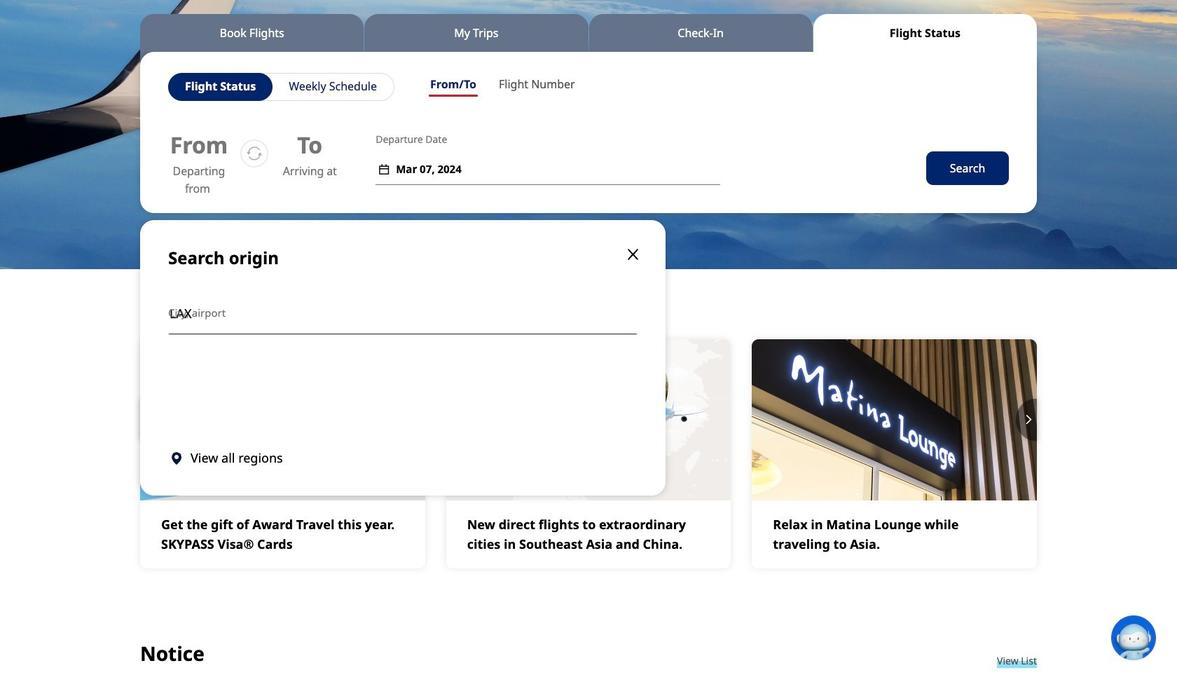 Task type: describe. For each thing, give the bounding box(es) containing it.
types of flight status group
[[168, 73, 395, 101]]



Task type: locate. For each thing, give the bounding box(es) containing it.
None text field
[[168, 292, 638, 334]]

document
[[140, 220, 666, 496]]

dialog
[[140, 213, 1038, 496]]

search type for departure and arrival group
[[419, 73, 587, 100]]

tab list
[[140, 14, 1038, 52]]



